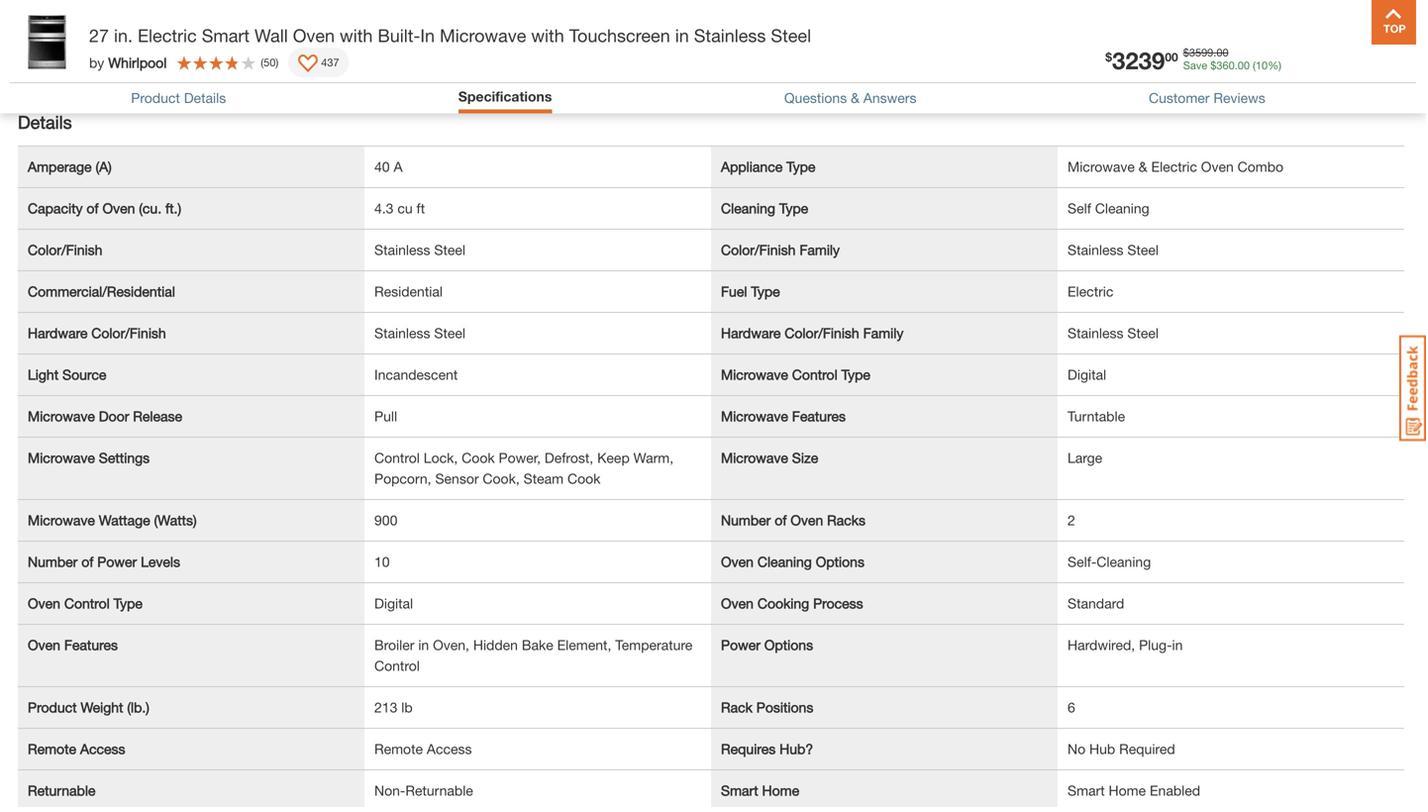 Task type: vqa. For each thing, say whether or not it's contained in the screenshot.


Task type: locate. For each thing, give the bounding box(es) containing it.
0 horizontal spatial $
[[1106, 50, 1113, 64]]

type right appliance
[[787, 159, 816, 175]]

hidden
[[473, 637, 518, 654]]

digital
[[1068, 367, 1107, 383], [375, 596, 413, 612]]

color/finish
[[28, 242, 102, 258], [721, 242, 796, 258], [91, 325, 166, 342], [785, 325, 860, 342]]

$ left 360
[[1184, 46, 1190, 59]]

levels
[[141, 554, 180, 570]]

product down whirlpool
[[131, 90, 180, 106]]

family up microwave control type at right top
[[864, 325, 904, 342]]

returnable down product weight (lb.) at bottom left
[[28, 783, 96, 799]]

options up process
[[816, 554, 865, 570]]

2 with from the left
[[531, 25, 565, 46]]

0 horizontal spatial with
[[340, 25, 373, 46]]

microwave for microwave & electric oven combo
[[1068, 159, 1135, 175]]

1 horizontal spatial family
[[864, 325, 904, 342]]

remote access down product weight (lb.) at bottom left
[[28, 741, 125, 758]]

0 vertical spatial options
[[816, 554, 865, 570]]

combo
[[1238, 159, 1284, 175]]

stainless steel down the self cleaning
[[1068, 242, 1159, 258]]

size up by
[[94, 20, 120, 36]]

customer reviews button
[[1149, 90, 1266, 106], [1149, 90, 1266, 106]]

power
[[97, 554, 137, 570], [721, 637, 761, 654]]

0 vertical spatial cook
[[462, 450, 495, 466]]

stainless steel
[[375, 242, 466, 258], [1068, 242, 1159, 258], [375, 325, 466, 342], [1068, 325, 1159, 342]]

0 vertical spatial &
[[851, 90, 860, 106]]

1 horizontal spatial electric
[[1068, 284, 1114, 300]]

cleaning for self-cleaning
[[1097, 554, 1152, 570]]

customer reviews
[[1149, 90, 1266, 106]]

power down microwave wattage (watts)
[[97, 554, 137, 570]]

00 left save at the right top of the page
[[1166, 50, 1179, 64]]

cleaning up cooking
[[758, 554, 812, 570]]

1 horizontal spatial features
[[793, 408, 846, 425]]

2 horizontal spatial smart
[[1068, 783, 1105, 799]]

2 horizontal spatial electric
[[1152, 159, 1198, 175]]

microwave down "microwave door release"
[[28, 450, 95, 466]]

number of power levels
[[28, 554, 180, 570]]

1 horizontal spatial access
[[427, 741, 472, 758]]

microwave up the microwave features
[[721, 367, 789, 383]]

capacity of oven (cu. ft.)
[[28, 200, 181, 217]]

1 remote from the left
[[28, 741, 76, 758]]

1 horizontal spatial &
[[1139, 159, 1148, 175]]

(cu.
[[139, 200, 162, 217]]

1 vertical spatial number
[[28, 554, 78, 570]]

1 horizontal spatial wall
[[255, 25, 288, 46]]

00
[[1217, 46, 1229, 59], [1166, 50, 1179, 64], [1238, 59, 1251, 72]]

0 horizontal spatial digital
[[375, 596, 413, 612]]

. right save at the right top of the page
[[1214, 46, 1217, 59]]

type for fuel type
[[751, 284, 780, 300]]

1 vertical spatial product
[[28, 700, 77, 716]]

microwave up microwave size
[[721, 408, 789, 425]]

with left '27 in.'
[[340, 25, 373, 46]]

1 horizontal spatial (
[[1254, 59, 1256, 72]]

size down the microwave features
[[793, 450, 819, 466]]

27
[[375, 20, 390, 36], [89, 25, 109, 46]]

0 vertical spatial power
[[97, 554, 137, 570]]

top button
[[1372, 0, 1417, 45]]

& up the self cleaning
[[1139, 159, 1148, 175]]

1 horizontal spatial $
[[1184, 46, 1190, 59]]

27 up by
[[89, 25, 109, 46]]

1 horizontal spatial smart
[[721, 783, 759, 799]]

0 vertical spatial product
[[131, 90, 180, 106]]

1 horizontal spatial digital
[[1068, 367, 1107, 383]]

0 vertical spatial number
[[721, 513, 771, 529]]

release
[[133, 408, 182, 425]]

home for smart home enabled
[[1109, 783, 1147, 799]]

of up oven cleaning options
[[775, 513, 787, 529]]

0 horizontal spatial hardware
[[28, 325, 88, 342]]

number for number of power levels
[[28, 554, 78, 570]]

control down broiler
[[375, 658, 420, 675]]

. up "reviews"
[[1235, 59, 1238, 72]]

smart up product details
[[202, 25, 250, 46]]

self-
[[1068, 554, 1097, 570]]

cook
[[462, 450, 495, 466], [568, 471, 601, 487]]

0 vertical spatial digital
[[1068, 367, 1107, 383]]

1 horizontal spatial size
[[793, 450, 819, 466]]

type for cleaning type
[[780, 200, 809, 217]]

microwave for microwave size
[[721, 450, 789, 466]]

digital up broiler
[[375, 596, 413, 612]]

1 vertical spatial electric
[[1152, 159, 1198, 175]]

power down cooking
[[721, 637, 761, 654]]

0 horizontal spatial access
[[80, 741, 125, 758]]

cleaning for self cleaning
[[1096, 200, 1150, 217]]

1 vertical spatial options
[[765, 637, 814, 654]]

1 home from the left
[[762, 783, 800, 799]]

1 horizontal spatial details
[[184, 90, 226, 106]]

27 in. electric smart wall oven with built-in microwave with touchscreen in stainless steel
[[89, 25, 812, 46]]

1 vertical spatial family
[[864, 325, 904, 342]]

microwave features
[[721, 408, 846, 425]]

control up popcorn,
[[375, 450, 420, 466]]

1 horizontal spatial in.
[[394, 20, 408, 36]]

2 home from the left
[[1109, 783, 1147, 799]]

(a)
[[96, 159, 112, 175]]

product weight (lb.)
[[28, 700, 150, 716]]

oven cooking process
[[721, 596, 864, 612]]

0 vertical spatial electric
[[138, 25, 197, 46]]

(
[[261, 56, 264, 69], [1254, 59, 1256, 72]]

.
[[1214, 46, 1217, 59], [1235, 59, 1238, 72]]

0 vertical spatial 10
[[1256, 59, 1268, 72]]

standard
[[1068, 596, 1125, 612]]

0 horizontal spatial in
[[418, 637, 429, 654]]

4.3 cu ft
[[375, 200, 425, 217]]

remote access up non-returnable
[[375, 741, 472, 758]]

returnable
[[28, 783, 96, 799], [406, 783, 473, 799]]

oven up oven features on the left bottom of the page
[[28, 596, 60, 612]]

27 left in
[[375, 20, 390, 36]]

number
[[721, 513, 771, 529], [28, 554, 78, 570]]

10 down 900
[[375, 554, 390, 570]]

electric down 'self'
[[1068, 284, 1114, 300]]

27 for 27 in.
[[375, 20, 390, 36]]

1 vertical spatial cook
[[568, 471, 601, 487]]

type up color/finish family
[[780, 200, 809, 217]]

0 vertical spatial family
[[800, 242, 840, 258]]

microwave wattage (watts)
[[28, 513, 197, 529]]

color/finish down commercial/residential
[[91, 325, 166, 342]]

0 horizontal spatial power
[[97, 554, 137, 570]]

cleaning right 'self'
[[1096, 200, 1150, 217]]

3599
[[1190, 46, 1214, 59]]

electric down customer in the right of the page
[[1152, 159, 1198, 175]]

hardware color/finish family
[[721, 325, 904, 342]]

1 horizontal spatial 27
[[375, 20, 390, 36]]

home down requires hub?
[[762, 783, 800, 799]]

0 vertical spatial size
[[94, 20, 120, 36]]

1 vertical spatial &
[[1139, 159, 1148, 175]]

returnable down lb
[[406, 783, 473, 799]]

process
[[814, 596, 864, 612]]

features down microwave control type at right top
[[793, 408, 846, 425]]

0 horizontal spatial remote
[[28, 741, 76, 758]]

microwave down light source in the top left of the page
[[28, 408, 95, 425]]

ft.)
[[165, 200, 181, 217]]

by
[[89, 54, 104, 71]]

1 horizontal spatial home
[[1109, 783, 1147, 799]]

cleaning type
[[721, 200, 809, 217]]

temperature
[[616, 637, 693, 654]]

microwave
[[440, 25, 527, 46], [1068, 159, 1135, 175], [721, 367, 789, 383], [28, 408, 95, 425], [721, 408, 789, 425], [28, 450, 95, 466], [721, 450, 789, 466], [28, 513, 95, 529]]

options down oven cooking process
[[765, 637, 814, 654]]

family down "cleaning type"
[[800, 242, 840, 258]]

10 right 360
[[1256, 59, 1268, 72]]

(watts)
[[154, 513, 197, 529]]

popcorn,
[[375, 471, 432, 487]]

color/finish family
[[721, 242, 840, 258]]

in left oven,
[[418, 637, 429, 654]]

0 horizontal spatial electric
[[138, 25, 197, 46]]

electric up whirlpool
[[138, 25, 197, 46]]

color/finish up microwave control type at right top
[[785, 325, 860, 342]]

1 horizontal spatial number
[[721, 513, 771, 529]]

0 horizontal spatial features
[[64, 637, 118, 654]]

digital up turntable
[[1068, 367, 1107, 383]]

in. up "by whirlpool"
[[114, 25, 133, 46]]

1 vertical spatial size
[[793, 450, 819, 466]]

light
[[28, 367, 59, 383]]

0 vertical spatial details
[[184, 90, 226, 106]]

hardware up light source in the top left of the page
[[28, 325, 88, 342]]

1 vertical spatial of
[[775, 513, 787, 529]]

warm,
[[634, 450, 674, 466]]

microwave up the self cleaning
[[1068, 159, 1135, 175]]

oven features
[[28, 637, 118, 654]]

remote access
[[28, 741, 125, 758], [375, 741, 472, 758]]

smart home
[[721, 783, 800, 799]]

of right capacity
[[87, 200, 99, 217]]

access up non-returnable
[[427, 741, 472, 758]]

access down weight
[[80, 741, 125, 758]]

hardwired,
[[1068, 637, 1136, 654]]

0 horizontal spatial home
[[762, 783, 800, 799]]

questions & answers
[[785, 90, 917, 106]]

10
[[1256, 59, 1268, 72], [375, 554, 390, 570]]

in. for 27 in.
[[394, 20, 408, 36]]

1 hardware from the left
[[28, 325, 88, 342]]

weight
[[81, 700, 123, 716]]

1 horizontal spatial hardware
[[721, 325, 781, 342]]

requires hub?
[[721, 741, 814, 758]]

microwave up the number of power levels at the bottom left
[[28, 513, 95, 529]]

keep
[[598, 450, 630, 466]]

& left answers
[[851, 90, 860, 106]]

microwave down the microwave features
[[721, 450, 789, 466]]

cook down defrost,
[[568, 471, 601, 487]]

customer
[[1149, 90, 1210, 106]]

00 right 3599
[[1217, 46, 1229, 59]]

smart down requires
[[721, 783, 759, 799]]

remote down product weight (lb.) at bottom left
[[28, 741, 76, 758]]

access
[[80, 741, 125, 758], [427, 741, 472, 758]]

no hub required
[[1068, 741, 1176, 758]]

00 right 360
[[1238, 59, 1251, 72]]

type right fuel
[[751, 284, 780, 300]]

& for answers
[[851, 90, 860, 106]]

0 horizontal spatial 27
[[89, 25, 109, 46]]

1 horizontal spatial 10
[[1256, 59, 1268, 72]]

1 access from the left
[[80, 741, 125, 758]]

microwave settings
[[28, 450, 150, 466]]

smart down "no"
[[1068, 783, 1105, 799]]

1 horizontal spatial options
[[816, 554, 865, 570]]

product details
[[131, 90, 226, 106]]

type down hardware color/finish family
[[842, 367, 871, 383]]

product image image
[[15, 10, 79, 74]]

features down oven control type
[[64, 637, 118, 654]]

with left touchscreen at the top
[[531, 25, 565, 46]]

0 horizontal spatial cook
[[462, 450, 495, 466]]

( left %)
[[1254, 59, 1256, 72]]

number up oven control type
[[28, 554, 78, 570]]

product left weight
[[28, 700, 77, 716]]

213
[[375, 700, 398, 716]]

microwave for microwave door release
[[28, 408, 95, 425]]

1 horizontal spatial remote
[[375, 741, 423, 758]]

oven left combo
[[1202, 159, 1234, 175]]

1 horizontal spatial power
[[721, 637, 761, 654]]

0 horizontal spatial 10
[[375, 554, 390, 570]]

2 vertical spatial electric
[[1068, 284, 1114, 300]]

1 horizontal spatial cook
[[568, 471, 601, 487]]

0 vertical spatial features
[[793, 408, 846, 425]]

of up oven control type
[[81, 554, 94, 570]]

hardware down fuel type
[[721, 325, 781, 342]]

3239
[[1113, 46, 1166, 74]]

cook up sensor
[[462, 450, 495, 466]]

settings
[[99, 450, 150, 466]]

hardware color/finish
[[28, 325, 166, 342]]

0 horizontal spatial &
[[851, 90, 860, 106]]

turntable
[[1068, 408, 1126, 425]]

broiler in oven, hidden bake element, temperature control
[[375, 637, 693, 675]]

in right touchscreen at the top
[[676, 25, 689, 46]]

plug-
[[1140, 637, 1173, 654]]

2 vertical spatial of
[[81, 554, 94, 570]]

hardware
[[28, 325, 88, 342], [721, 325, 781, 342]]

cleaning
[[721, 200, 776, 217], [1096, 200, 1150, 217], [758, 554, 812, 570], [1097, 554, 1152, 570]]

$ 3239 00 $ 3599 . 00 save $ 360 . 00 ( 10 %)
[[1106, 46, 1282, 74]]

1 horizontal spatial product
[[131, 90, 180, 106]]

1 vertical spatial details
[[18, 112, 72, 133]]

1 horizontal spatial with
[[531, 25, 565, 46]]

1 vertical spatial features
[[64, 637, 118, 654]]

0 horizontal spatial options
[[765, 637, 814, 654]]

27 in.
[[375, 20, 408, 36]]

amperage (a)
[[28, 159, 112, 175]]

by whirlpool
[[89, 54, 167, 71]]

1 horizontal spatial returnable
[[406, 783, 473, 799]]

1 horizontal spatial remote access
[[375, 741, 472, 758]]

pull
[[375, 408, 397, 425]]

type for appliance type
[[787, 159, 816, 175]]

0 horizontal spatial number
[[28, 554, 78, 570]]

$ right save at the right top of the page
[[1211, 59, 1217, 72]]

cleaning up standard
[[1097, 554, 1152, 570]]

home down 'no hub required'
[[1109, 783, 1147, 799]]

&
[[851, 90, 860, 106], [1139, 159, 1148, 175]]

control inside control lock, cook power, defrost, keep warm, popcorn, sensor cook, steam cook
[[375, 450, 420, 466]]

save
[[1184, 59, 1208, 72]]

in. left in
[[394, 20, 408, 36]]

oven up 437 dropdown button
[[293, 25, 335, 46]]

appliance type
[[721, 159, 816, 175]]

1 vertical spatial digital
[[375, 596, 413, 612]]

rack positions
[[721, 700, 814, 716]]

feedback link image
[[1400, 335, 1427, 442]]

0 horizontal spatial product
[[28, 700, 77, 716]]

1 horizontal spatial .
[[1235, 59, 1238, 72]]

number up oven cleaning options
[[721, 513, 771, 529]]

0 horizontal spatial size
[[94, 20, 120, 36]]

fuel
[[721, 284, 748, 300]]

remote down 213 lb
[[375, 741, 423, 758]]

0 horizontal spatial returnable
[[28, 783, 96, 799]]

in
[[676, 25, 689, 46], [418, 637, 429, 654], [1173, 637, 1184, 654]]

( left )
[[261, 56, 264, 69]]

in right hardwired,
[[1173, 637, 1184, 654]]

2 hardware from the left
[[721, 325, 781, 342]]

0 vertical spatial of
[[87, 200, 99, 217]]

0 horizontal spatial details
[[18, 112, 72, 133]]

microwave size
[[721, 450, 819, 466]]

electric for &
[[1152, 159, 1198, 175]]

10 inside $ 3239 00 $ 3599 . 00 save $ 360 . 00 ( 10 %)
[[1256, 59, 1268, 72]]

electric
[[138, 25, 197, 46], [1152, 159, 1198, 175], [1068, 284, 1114, 300]]

2 access from the left
[[427, 741, 472, 758]]

0 horizontal spatial in.
[[114, 25, 133, 46]]

$ left save at the right top of the page
[[1106, 50, 1113, 64]]

0 horizontal spatial remote access
[[28, 741, 125, 758]]



Task type: describe. For each thing, give the bounding box(es) containing it.
smart for smart home
[[721, 783, 759, 799]]

0 horizontal spatial .
[[1214, 46, 1217, 59]]

ft
[[417, 200, 425, 217]]

of for racks
[[775, 513, 787, 529]]

stainless steel up turntable
[[1068, 325, 1159, 342]]

specifications
[[459, 88, 552, 105]]

1 vertical spatial 10
[[375, 554, 390, 570]]

power options
[[721, 637, 814, 654]]

& for electric
[[1139, 159, 1148, 175]]

defrost,
[[545, 450, 594, 466]]

answers
[[864, 90, 917, 106]]

sensor
[[435, 471, 479, 487]]

0 horizontal spatial smart
[[202, 25, 250, 46]]

wall oven size
[[28, 20, 120, 36]]

hub
[[1090, 741, 1116, 758]]

number of oven racks
[[721, 513, 866, 529]]

oven cleaning options
[[721, 554, 865, 570]]

whirlpool
[[108, 54, 167, 71]]

control lock, cook power, defrost, keep warm, popcorn, sensor cook, steam cook
[[375, 450, 674, 487]]

hardware for hardware color/finish family
[[721, 325, 781, 342]]

0 horizontal spatial 00
[[1166, 50, 1179, 64]]

microwave for microwave settings
[[28, 450, 95, 466]]

437
[[321, 56, 339, 69]]

hardwired, plug-in
[[1068, 637, 1184, 654]]

type down the number of power levels at the bottom left
[[114, 596, 143, 612]]

oven up oven cooking process
[[721, 554, 754, 570]]

2 returnable from the left
[[406, 783, 473, 799]]

%)
[[1268, 59, 1282, 72]]

oven down oven control type
[[28, 637, 60, 654]]

required
[[1120, 741, 1176, 758]]

number for number of oven racks
[[721, 513, 771, 529]]

smart for smart home enabled
[[1068, 783, 1105, 799]]

self-cleaning
[[1068, 554, 1152, 570]]

electric for in.
[[138, 25, 197, 46]]

1 with from the left
[[340, 25, 373, 46]]

cu
[[398, 200, 413, 217]]

microwave for microwave features
[[721, 408, 789, 425]]

self cleaning
[[1068, 200, 1150, 217]]

control up oven features on the left bottom of the page
[[64, 596, 110, 612]]

6
[[1068, 700, 1076, 716]]

positions
[[757, 700, 814, 716]]

cleaning for oven cleaning options
[[758, 554, 812, 570]]

product for product weight (lb.)
[[28, 700, 77, 716]]

oven left (cu. at the left top of page
[[103, 200, 135, 217]]

0 horizontal spatial family
[[800, 242, 840, 258]]

oven left racks at bottom right
[[791, 513, 824, 529]]

27 for 27 in. electric smart wall oven with built-in microwave with touchscreen in stainless steel
[[89, 25, 109, 46]]

features for oven features
[[64, 637, 118, 654]]

stainless steel down ft
[[375, 242, 466, 258]]

non-returnable
[[375, 783, 473, 799]]

broiler
[[375, 637, 415, 654]]

in
[[421, 25, 435, 46]]

1 returnable from the left
[[28, 783, 96, 799]]

cleaning down appliance
[[721, 200, 776, 217]]

self
[[1068, 200, 1092, 217]]

no
[[1068, 741, 1086, 758]]

microwave right in
[[440, 25, 527, 46]]

smart home enabled
[[1068, 783, 1201, 799]]

light source
[[28, 367, 106, 383]]

built-
[[378, 25, 421, 46]]

fuel type
[[721, 284, 780, 300]]

non-
[[375, 783, 406, 799]]

element,
[[558, 637, 612, 654]]

0 horizontal spatial (
[[261, 56, 264, 69]]

( inside $ 3239 00 $ 3599 . 00 save $ 360 . 00 ( 10 %)
[[1254, 59, 1256, 72]]

360
[[1217, 59, 1235, 72]]

touchscreen
[[569, 25, 671, 46]]

oven,
[[433, 637, 470, 654]]

requires
[[721, 741, 776, 758]]

1 horizontal spatial in
[[676, 25, 689, 46]]

2 remote from the left
[[375, 741, 423, 758]]

microwave for microwave wattage (watts)
[[28, 513, 95, 529]]

2 remote access from the left
[[375, 741, 472, 758]]

control down hardware color/finish family
[[793, 367, 838, 383]]

of for (cu.
[[87, 200, 99, 217]]

lb
[[402, 700, 413, 716]]

bake
[[522, 637, 554, 654]]

437 button
[[289, 48, 349, 77]]

2 horizontal spatial in
[[1173, 637, 1184, 654]]

color/finish down "cleaning type"
[[721, 242, 796, 258]]

incandescent
[[375, 367, 458, 383]]

questions
[[785, 90, 847, 106]]

213 lb
[[375, 700, 413, 716]]

features for microwave features
[[793, 408, 846, 425]]

2
[[1068, 513, 1076, 529]]

oven up by
[[58, 20, 90, 36]]

4.3
[[375, 200, 394, 217]]

capacity
[[28, 200, 83, 217]]

rack
[[721, 700, 753, 716]]

2 horizontal spatial 00
[[1238, 59, 1251, 72]]

1 remote access from the left
[[28, 741, 125, 758]]

0 horizontal spatial wall
[[28, 20, 54, 36]]

2 horizontal spatial $
[[1211, 59, 1217, 72]]

40
[[375, 159, 390, 175]]

40 a
[[375, 159, 403, 175]]

amperage
[[28, 159, 92, 175]]

1 vertical spatial power
[[721, 637, 761, 654]]

in. for 27 in. electric smart wall oven with built-in microwave with touchscreen in stainless steel
[[114, 25, 133, 46]]

commercial/residential
[[28, 284, 175, 300]]

stainless steel up incandescent
[[375, 325, 466, 342]]

enabled
[[1150, 783, 1201, 799]]

hub?
[[780, 741, 814, 758]]

microwave & electric oven combo
[[1068, 159, 1284, 175]]

hardware for hardware color/finish
[[28, 325, 88, 342]]

50
[[264, 56, 276, 69]]

steam
[[524, 471, 564, 487]]

control inside broiler in oven, hidden bake element, temperature control
[[375, 658, 420, 675]]

display image
[[299, 54, 318, 74]]

1 horizontal spatial 00
[[1217, 46, 1229, 59]]

of for levels
[[81, 554, 94, 570]]

microwave control type
[[721, 367, 871, 383]]

reviews
[[1214, 90, 1266, 106]]

product for product details
[[131, 90, 180, 106]]

source
[[62, 367, 106, 383]]

color/finish down capacity
[[28, 242, 102, 258]]

microwave for microwave control type
[[721, 367, 789, 383]]

in inside broiler in oven, hidden bake element, temperature control
[[418, 637, 429, 654]]

cook,
[[483, 471, 520, 487]]

appliance
[[721, 159, 783, 175]]

oven left cooking
[[721, 596, 754, 612]]

home for smart home
[[762, 783, 800, 799]]

large
[[1068, 450, 1103, 466]]

a
[[394, 159, 403, 175]]

lock,
[[424, 450, 458, 466]]



